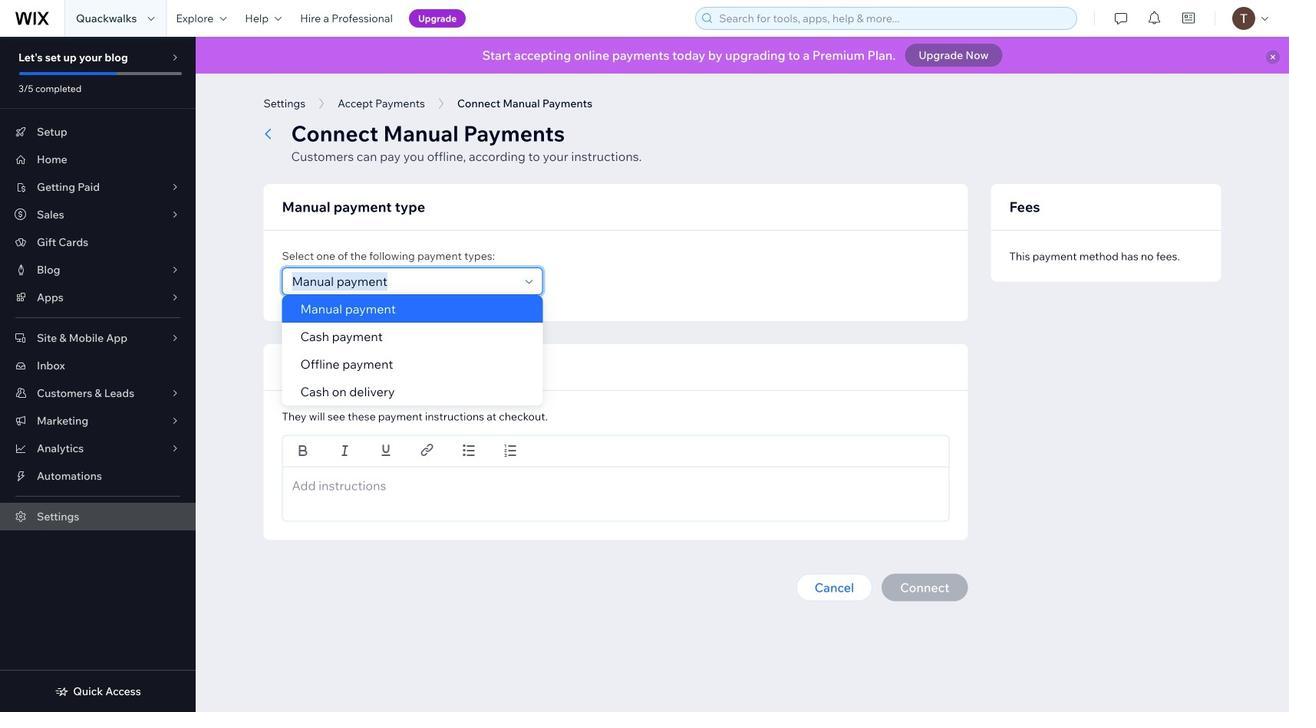 Task type: vqa. For each thing, say whether or not it's contained in the screenshot.
Upgrade
no



Task type: locate. For each thing, give the bounding box(es) containing it.
sidebar element
[[0, 37, 196, 713]]

alert
[[196, 37, 1289, 74]]

option
[[282, 295, 543, 323]]

None field
[[287, 269, 521, 295]]

list box
[[282, 295, 543, 406]]

Search for tools, apps, help & more... field
[[715, 8, 1072, 29]]

None text field
[[292, 477, 940, 495]]



